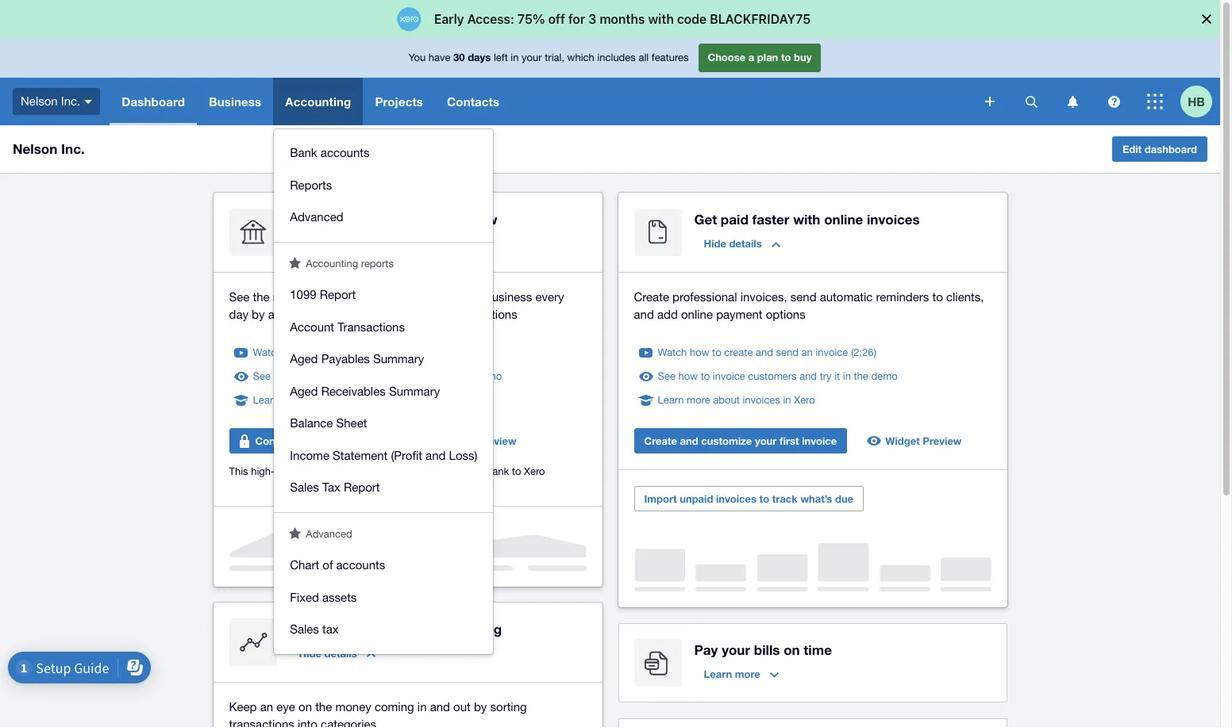 Task type: describe. For each thing, give the bounding box(es) containing it.
add
[[657, 308, 678, 322]]

banner containing hb
[[0, 38, 1220, 655]]

days
[[468, 51, 491, 64]]

keep an eye on the money coming in and out by sorting transactions into categories
[[229, 701, 527, 728]]

learn more
[[704, 668, 760, 681]]

track money icon image
[[229, 619, 277, 667]]

1099 report
[[290, 288, 356, 302]]

sorting
[[490, 701, 527, 714]]

learn more about invoices in xero link
[[658, 393, 815, 409]]

advanced link
[[274, 202, 493, 234]]

create and customize your first invoice
[[644, 435, 837, 448]]

get paid faster with online invoices
[[694, 211, 920, 228]]

and inside "keep an eye on the money coming in and out by sorting transactions into categories"
[[430, 701, 450, 714]]

where
[[329, 622, 368, 638]]

0 vertical spatial invoice
[[816, 347, 848, 359]]

features
[[652, 52, 689, 64]]

and inside see how to track your cash flow and try it in the demo link
[[404, 371, 421, 383]]

1 vertical spatial money
[[404, 622, 447, 638]]

1 demo from the left
[[475, 371, 502, 383]]

learn more about invoices in xero
[[658, 395, 815, 406]]

hide for paid
[[704, 237, 726, 250]]

create for create and customize your first invoice
[[644, 435, 677, 448]]

aged payables summary link
[[274, 344, 493, 376]]

account inside button
[[352, 435, 392, 448]]

pay your bills on time
[[694, 642, 832, 659]]

reports
[[361, 258, 394, 270]]

coming inside see the money coming in and going out of your business every day by automatically importing your bank transactions
[[312, 291, 352, 304]]

hide details for visibility
[[299, 237, 357, 250]]

of inside advanced group
[[323, 559, 333, 572]]

an inside "keep an eye on the money coming in and out by sorting transactions into categories"
[[260, 701, 273, 714]]

in inside you have 30 days left in your trial, which includes all features
[[511, 52, 519, 64]]

of inside see the money coming in and going out of your business every day by automatically importing your bank transactions
[[445, 291, 455, 304]]

eye
[[276, 701, 295, 714]]

dashboard link
[[110, 78, 197, 125]]

over
[[371, 211, 400, 228]]

preview for get paid faster with online invoices
[[923, 435, 962, 448]]

business
[[209, 94, 261, 109]]

options
[[766, 308, 806, 322]]

see how to track your cash flow and try it in the demo link
[[253, 369, 502, 385]]

by inside "keep an eye on the money coming in and out by sorting transactions into categories"
[[474, 701, 487, 714]]

paid
[[721, 211, 748, 228]]

navigation inside 'banner'
[[110, 78, 974, 655]]

1 vertical spatial invoices
[[743, 395, 780, 406]]

inc. inside popup button
[[61, 94, 80, 108]]

track
[[289, 622, 325, 638]]

accounting for accounting
[[285, 94, 351, 109]]

connect your bank account
[[255, 435, 392, 448]]

connection
[[314, 466, 365, 478]]

in inside "keep an eye on the money coming in and out by sorting transactions into categories"
[[417, 701, 427, 714]]

2 demo from the left
[[871, 371, 898, 383]]

0 horizontal spatial track
[[308, 371, 331, 383]]

automatically
[[268, 308, 339, 322]]

0 vertical spatial online
[[824, 211, 863, 228]]

create
[[724, 347, 753, 359]]

hide for visibility
[[299, 237, 321, 250]]

income statement (profit and loss) link
[[274, 440, 493, 472]]

and inside the create and customize your first invoice 'button'
[[680, 435, 698, 448]]

summary for aged payables summary
[[373, 352, 424, 366]]

money inside "keep an eye on the money coming in and out by sorting transactions into categories"
[[335, 701, 371, 714]]

payables
[[321, 352, 370, 366]]

chart
[[290, 559, 319, 572]]

send inside create professional invoices, send automatic reminders to clients, and add online payment options
[[790, 291, 816, 304]]

connect your bank account button
[[229, 429, 402, 454]]

accounting reports
[[306, 258, 394, 270]]

on for the
[[298, 701, 312, 714]]

sales tax
[[290, 623, 339, 637]]

what's
[[800, 493, 832, 506]]

out inside see the money coming in and going out of your business every day by automatically importing your bank transactions
[[424, 291, 441, 304]]

1 vertical spatial report
[[344, 481, 380, 495]]

(profit
[[391, 449, 422, 462]]

use
[[319, 347, 336, 359]]

the down (2:26)
[[854, 371, 868, 383]]

bills
[[754, 642, 780, 659]]

connect
[[316, 395, 354, 406]]

import unpaid invoices to track what's due button
[[634, 487, 864, 512]]

0 vertical spatial an
[[801, 347, 813, 359]]

create professional invoices, send automatic reminders to clients, and add online payment options
[[634, 291, 984, 322]]

favourites image
[[289, 528, 301, 539]]

payment
[[716, 308, 762, 322]]

1099 report link
[[274, 279, 493, 312]]

with
[[793, 211, 820, 228]]

2 it from the left
[[834, 371, 840, 383]]

hide details button for visibility
[[289, 231, 385, 256]]

money inside see the money coming in and going out of your business every day by automatically importing your bank transactions
[[273, 291, 309, 304]]

account transactions
[[290, 320, 405, 334]]

every
[[535, 291, 564, 304]]

widget preview button for invoices
[[860, 429, 971, 454]]

aged for aged receivables summary
[[290, 385, 318, 398]]

and inside watch how to create and send an invoice (2:26) link
[[756, 347, 773, 359]]

track where your money is going
[[289, 622, 502, 638]]

1 vertical spatial going
[[466, 622, 502, 638]]

invoices inside button
[[716, 493, 757, 506]]

30
[[453, 51, 465, 64]]

pay
[[694, 642, 718, 659]]

all
[[639, 52, 649, 64]]

projects button
[[363, 78, 435, 125]]

from
[[439, 466, 460, 478]]

see for get paid faster with online invoices
[[658, 371, 675, 383]]

learn for get visibility over your cash flow
[[253, 395, 279, 406]]

nelson inc. button
[[0, 78, 110, 125]]

assets
[[322, 591, 357, 605]]

first
[[780, 435, 799, 448]]

importing
[[342, 308, 392, 322]]

reminders
[[876, 291, 929, 304]]

try inside see how to track your cash flow and try it in the demo link
[[424, 371, 436, 383]]

sales tax report link
[[274, 472, 493, 504]]

about
[[713, 395, 740, 406]]

a
[[748, 51, 754, 64]]

banking preview line graph image
[[229, 523, 586, 572]]

bank inside button
[[324, 435, 349, 448]]

learn how to connect your bank account link
[[253, 393, 442, 409]]

flows
[[368, 466, 392, 478]]

2 vertical spatial cash
[[357, 371, 379, 383]]

learn more button
[[694, 662, 788, 687]]

online inside create professional invoices, send automatic reminders to clients, and add online payment options
[[681, 308, 713, 322]]

left
[[494, 52, 508, 64]]

0 horizontal spatial svg image
[[985, 97, 995, 106]]

widget for invoices
[[885, 435, 920, 448]]

advanced inside group
[[290, 210, 344, 224]]

learn for get paid faster with online invoices
[[658, 395, 684, 406]]

trial,
[[545, 52, 564, 64]]

customers
[[748, 371, 797, 383]]

going inside see the money coming in and going out of your business every day by automatically importing your bank transactions
[[391, 291, 421, 304]]

sales tax link
[[274, 614, 493, 647]]

details for paid
[[729, 237, 762, 250]]

banking icon image
[[229, 209, 277, 256]]

get for get paid faster with online invoices
[[694, 211, 717, 228]]

aged payables summary
[[290, 352, 424, 366]]

see inside see the money coming in and going out of your business every day by automatically importing your bank transactions
[[229, 291, 250, 304]]

widget preview for flow
[[440, 435, 516, 448]]

track inside button
[[772, 493, 798, 506]]

import unpaid invoices to track what's due
[[644, 493, 853, 506]]

income
[[290, 449, 329, 462]]

you have 30 days left in your trial, which includes all features
[[408, 51, 689, 64]]

transactions inside "keep an eye on the money coming in and out by sorting transactions into categories"
[[229, 718, 294, 728]]

0 vertical spatial invoices
[[867, 211, 920, 228]]

into
[[298, 718, 317, 728]]

due
[[835, 493, 853, 506]]

1 horizontal spatial xero
[[524, 466, 545, 478]]

preview for get visibility over your cash flow
[[477, 435, 516, 448]]

group containing bank accounts
[[274, 129, 493, 242]]

the inside see the money coming in and going out of your business every day by automatically importing your bank transactions
[[253, 291, 270, 304]]

0 vertical spatial cash
[[436, 211, 466, 228]]

out inside "keep an eye on the money coming in and out by sorting transactions into categories"
[[453, 701, 471, 714]]

hb
[[1188, 94, 1205, 108]]



Task type: locate. For each thing, give the bounding box(es) containing it.
hide details for paid
[[704, 237, 762, 250]]

create inside create professional invoices, send automatic reminders to clients, and add online payment options
[[634, 291, 669, 304]]

and left the add
[[634, 308, 654, 322]]

1 vertical spatial advanced
[[306, 528, 352, 540]]

bank inside see the money coming in and going out of your business every day by automatically importing your bank transactions
[[422, 308, 449, 322]]

to inside create professional invoices, send automatic reminders to clients, and add online payment options
[[932, 291, 943, 304]]

how inside see how to track your cash flow and try it in the demo link
[[273, 371, 293, 383]]

2 watch from the left
[[658, 347, 687, 359]]

0 vertical spatial report
[[320, 288, 356, 302]]

see how to invoice customers and try it in the demo
[[658, 371, 898, 383]]

transactions down business
[[452, 308, 517, 322]]

hide up favourites image
[[299, 237, 321, 250]]

transactions inside see the money coming in and going out of your business every day by automatically importing your bank transactions
[[452, 308, 517, 322]]

summary for aged receivables summary
[[389, 385, 440, 398]]

2 preview from the left
[[923, 435, 962, 448]]

1 horizontal spatial see
[[253, 371, 271, 383]]

more left about
[[687, 395, 710, 406]]

buy
[[794, 51, 812, 64]]

of
[[445, 291, 455, 304], [323, 559, 333, 572]]

1 vertical spatial of
[[323, 559, 333, 572]]

1 horizontal spatial try
[[820, 371, 832, 383]]

on
[[784, 642, 800, 659], [298, 701, 312, 714]]

1 try from the left
[[424, 371, 436, 383]]

1 vertical spatial more
[[735, 668, 760, 681]]

how inside watch how to use xero to forecast cash flow (1:10) link
[[285, 347, 304, 359]]

you
[[408, 52, 426, 64]]

invoice right first
[[802, 435, 837, 448]]

0 vertical spatial flow
[[470, 211, 498, 228]]

0 vertical spatial out
[[424, 291, 441, 304]]

1 horizontal spatial account
[[405, 395, 442, 406]]

how for track
[[273, 371, 293, 383]]

track
[[308, 371, 331, 383], [772, 493, 798, 506]]

1 vertical spatial transactions
[[229, 718, 294, 728]]

how
[[285, 347, 304, 359], [690, 347, 709, 359], [273, 371, 293, 383], [678, 371, 698, 383], [282, 395, 301, 406]]

learn inside button
[[704, 668, 732, 681]]

hide down the track
[[299, 648, 321, 660]]

how inside watch how to create and send an invoice (2:26) link
[[690, 347, 709, 359]]

watch for get visibility over your cash flow
[[253, 347, 282, 359]]

0 vertical spatial transactions
[[452, 308, 517, 322]]

fixed assets
[[290, 591, 357, 605]]

more for learn more
[[735, 668, 760, 681]]

an up see how to invoice customers and try it in the demo
[[801, 347, 813, 359]]

2 widget from the left
[[885, 435, 920, 448]]

send up see how to invoice customers and try it in the demo
[[776, 347, 799, 359]]

how for invoice
[[678, 371, 698, 383]]

1 vertical spatial sales
[[290, 623, 319, 637]]

account
[[405, 395, 442, 406], [352, 435, 392, 448]]

sales
[[290, 481, 319, 495], [290, 623, 319, 637]]

sales for sales tax report
[[290, 481, 319, 495]]

2 horizontal spatial see
[[658, 371, 675, 383]]

how inside see how to invoice customers and try it in the demo link
[[678, 371, 698, 383]]

chart of accounts link
[[274, 550, 493, 582]]

0 vertical spatial going
[[391, 291, 421, 304]]

advanced up chart of accounts
[[306, 528, 352, 540]]

and up customers on the right bottom
[[756, 347, 773, 359]]

details down "where"
[[324, 648, 357, 660]]

2 horizontal spatial xero
[[794, 395, 815, 406]]

send up options at the right of the page
[[790, 291, 816, 304]]

0 vertical spatial coming
[[312, 291, 352, 304]]

aged
[[290, 352, 318, 366], [290, 385, 318, 398]]

money up "automatically" at the top
[[273, 291, 309, 304]]

0 vertical spatial accounting
[[285, 94, 351, 109]]

0 vertical spatial nelson inc.
[[21, 94, 80, 108]]

2 vertical spatial xero
[[524, 466, 545, 478]]

create and customize your first invoice button
[[634, 429, 847, 454]]

in inside see the money coming in and going out of your business every day by automatically importing your bank transactions
[[355, 291, 364, 304]]

invoices right unpaid
[[716, 493, 757, 506]]

by
[[252, 308, 265, 322], [474, 701, 487, 714]]

1 horizontal spatial an
[[801, 347, 813, 359]]

favourites image
[[289, 257, 301, 269]]

way:
[[415, 466, 436, 478]]

details for where
[[324, 648, 357, 660]]

invoices,
[[740, 291, 787, 304]]

widget preview for invoices
[[885, 435, 962, 448]]

1 vertical spatial flow
[[440, 347, 459, 359]]

contacts
[[447, 94, 500, 109]]

aged inside "link"
[[290, 385, 318, 398]]

0 horizontal spatial see
[[229, 291, 250, 304]]

2 widget preview button from the left
[[860, 429, 971, 454]]

which
[[567, 52, 594, 64]]

the left the 1099
[[253, 291, 270, 304]]

1 watch from the left
[[253, 347, 282, 359]]

track down use
[[308, 371, 331, 383]]

and up "way:"
[[426, 449, 446, 462]]

1 vertical spatial nelson
[[13, 141, 57, 157]]

bank
[[422, 308, 449, 322], [380, 395, 402, 406], [324, 435, 349, 448], [486, 466, 509, 478]]

accounts inside advanced group
[[336, 559, 385, 572]]

1 vertical spatial create
[[644, 435, 677, 448]]

hide details button for where
[[289, 641, 385, 667]]

aged for aged payables summary
[[290, 352, 318, 366]]

1 horizontal spatial coming
[[375, 701, 414, 714]]

1 horizontal spatial on
[[784, 642, 800, 659]]

0 vertical spatial xero
[[339, 347, 360, 359]]

hide details down paid
[[704, 237, 762, 250]]

invoice inside 'button'
[[802, 435, 837, 448]]

1 vertical spatial nelson inc.
[[13, 141, 85, 157]]

reports group
[[274, 271, 493, 512]]

accounting up the bank accounts
[[285, 94, 351, 109]]

to inside 'banner'
[[781, 51, 791, 64]]

on right bills
[[784, 642, 800, 659]]

and inside income statement (profit and loss) link
[[426, 449, 446, 462]]

0 horizontal spatial account
[[352, 435, 392, 448]]

hide down paid
[[704, 237, 726, 250]]

2 vertical spatial invoices
[[716, 493, 757, 506]]

the down (1:10) in the left top of the page
[[458, 371, 473, 383]]

accounting inside dropdown button
[[285, 94, 351, 109]]

try inside see how to invoice customers and try it in the demo link
[[820, 371, 832, 383]]

on inside "keep an eye on the money coming in and out by sorting transactions into categories"
[[298, 701, 312, 714]]

create up the add
[[634, 291, 669, 304]]

watch
[[253, 347, 282, 359], [658, 347, 687, 359]]

contacts button
[[435, 78, 511, 125]]

group
[[274, 129, 493, 242]]

hide details
[[299, 237, 357, 250], [704, 237, 762, 250], [299, 648, 357, 660]]

svg image
[[1067, 96, 1078, 108], [985, 97, 995, 106]]

by right day
[[252, 308, 265, 322]]

list box containing bank accounts
[[274, 129, 493, 655]]

1 vertical spatial invoice
[[713, 371, 745, 383]]

in
[[511, 52, 519, 64], [355, 291, 364, 304], [447, 371, 455, 383], [843, 371, 851, 383], [783, 395, 791, 406], [417, 701, 427, 714]]

transactions down keep
[[229, 718, 294, 728]]

how for create
[[690, 347, 709, 359]]

2 vertical spatial flow
[[382, 371, 401, 383]]

edit dashboard button
[[1112, 137, 1207, 162]]

0 vertical spatial track
[[308, 371, 331, 383]]

aged up balance
[[290, 385, 318, 398]]

online down professional
[[681, 308, 713, 322]]

report inside "link"
[[320, 288, 356, 302]]

0 vertical spatial aged
[[290, 352, 318, 366]]

money left is
[[404, 622, 447, 638]]

1 horizontal spatial going
[[466, 622, 502, 638]]

bills icon image
[[634, 640, 682, 687]]

0 vertical spatial send
[[790, 291, 816, 304]]

dialog
[[0, 0, 1232, 38]]

get visibility over your cash flow
[[289, 211, 498, 228]]

bank
[[290, 146, 317, 160]]

flow
[[470, 211, 498, 228], [440, 347, 459, 359], [382, 371, 401, 383]]

list box inside 'banner'
[[274, 129, 493, 655]]

see up connect on the left bottom
[[253, 371, 271, 383]]

nelson inc. inside nelson inc. popup button
[[21, 94, 80, 108]]

hide details button for paid
[[694, 231, 790, 256]]

1 preview from the left
[[477, 435, 516, 448]]

how for connect
[[282, 395, 301, 406]]

money
[[273, 291, 309, 304], [404, 622, 447, 638], [335, 701, 371, 714]]

0 vertical spatial accounts
[[321, 146, 370, 160]]

the inside "keep an eye on the money coming in and out by sorting transactions into categories"
[[315, 701, 332, 714]]

widget preview button for flow
[[415, 429, 526, 454]]

watch for get paid faster with online invoices
[[658, 347, 687, 359]]

see for get visibility over your cash flow
[[253, 371, 271, 383]]

0 horizontal spatial of
[[323, 559, 333, 572]]

unpaid
[[680, 493, 713, 506]]

choose
[[708, 51, 746, 64]]

0 vertical spatial sales
[[290, 481, 319, 495]]

cash right over
[[436, 211, 466, 228]]

business
[[485, 291, 532, 304]]

1 horizontal spatial track
[[772, 493, 798, 506]]

1 horizontal spatial more
[[735, 668, 760, 681]]

0 vertical spatial account
[[405, 395, 442, 406]]

learn up connect on the left bottom
[[253, 395, 279, 406]]

2 vertical spatial money
[[335, 701, 371, 714]]

0 horizontal spatial learn
[[253, 395, 279, 406]]

hide
[[299, 237, 321, 250], [704, 237, 726, 250], [299, 648, 321, 660]]

1 vertical spatial summary
[[389, 385, 440, 398]]

2 try from the left
[[820, 371, 832, 383]]

0 horizontal spatial transactions
[[229, 718, 294, 728]]

sales left tax
[[290, 623, 319, 637]]

1 it from the left
[[439, 371, 444, 383]]

1 vertical spatial online
[[681, 308, 713, 322]]

the up into
[[315, 701, 332, 714]]

on up into
[[298, 701, 312, 714]]

1 horizontal spatial svg image
[[1067, 96, 1078, 108]]

going right is
[[466, 622, 502, 638]]

1 vertical spatial inc.
[[61, 141, 85, 157]]

1 horizontal spatial learn
[[658, 395, 684, 406]]

report
[[320, 288, 356, 302], [344, 481, 380, 495]]

your inside you have 30 days left in your trial, which includes all features
[[522, 52, 542, 64]]

track left what's
[[772, 493, 798, 506]]

0 horizontal spatial widget
[[440, 435, 475, 448]]

and left customize
[[680, 435, 698, 448]]

includes
[[597, 52, 636, 64]]

sales down security
[[290, 481, 319, 495]]

accounts inside group
[[321, 146, 370, 160]]

svg image
[[1147, 94, 1163, 110], [1025, 96, 1037, 108], [1108, 96, 1120, 108], [84, 100, 92, 104]]

business button
[[197, 78, 273, 125]]

1 horizontal spatial out
[[453, 701, 471, 714]]

hide details button down paid
[[694, 231, 790, 256]]

reports link
[[274, 169, 493, 202]]

an left eye
[[260, 701, 273, 714]]

hide details down visibility
[[299, 237, 357, 250]]

summary down see how to track your cash flow and try it in the demo
[[389, 385, 440, 398]]

0 horizontal spatial widget preview button
[[415, 429, 526, 454]]

out up the account transactions link
[[424, 291, 441, 304]]

fixed assets link
[[274, 582, 493, 614]]

watch down "automatically" at the top
[[253, 347, 282, 359]]

see how to invoice customers and try it in the demo link
[[658, 369, 898, 385]]

hide details button down tax
[[289, 641, 385, 667]]

cash up aged receivables summary
[[357, 371, 379, 383]]

1 vertical spatial accounts
[[336, 559, 385, 572]]

xero
[[339, 347, 360, 359], [794, 395, 815, 406], [524, 466, 545, 478]]

1 horizontal spatial money
[[335, 701, 371, 714]]

1 vertical spatial an
[[260, 701, 273, 714]]

your
[[522, 52, 542, 64], [403, 211, 432, 228], [458, 291, 482, 304], [396, 308, 419, 322], [334, 371, 354, 383], [356, 395, 377, 406], [300, 435, 322, 448], [755, 435, 777, 448], [463, 466, 483, 478], [372, 622, 400, 638], [722, 642, 750, 659]]

out left sorting
[[453, 701, 471, 714]]

accounting for accounting reports
[[306, 258, 358, 270]]

0 vertical spatial summary
[[373, 352, 424, 366]]

money up categories
[[335, 701, 371, 714]]

1 horizontal spatial it
[[834, 371, 840, 383]]

your inside button
[[300, 435, 322, 448]]

how inside learn how to connect your bank account link
[[282, 395, 301, 406]]

it
[[439, 371, 444, 383], [834, 371, 840, 383]]

1 vertical spatial aged
[[290, 385, 318, 398]]

of right chart
[[323, 559, 333, 572]]

flow inside watch how to use xero to forecast cash flow (1:10) link
[[440, 347, 459, 359]]

1 vertical spatial cash
[[415, 347, 437, 359]]

details down paid
[[729, 237, 762, 250]]

learn down pay
[[704, 668, 732, 681]]

send
[[790, 291, 816, 304], [776, 347, 799, 359]]

more down pay your bills on time
[[735, 668, 760, 681]]

list box
[[274, 129, 493, 655]]

1 vertical spatial coming
[[375, 701, 414, 714]]

accounting button
[[273, 78, 363, 125]]

navigation containing dashboard
[[110, 78, 974, 655]]

report down flows
[[344, 481, 380, 495]]

get for get visibility over your cash flow
[[289, 211, 312, 228]]

1 horizontal spatial widget preview
[[885, 435, 962, 448]]

2 sales from the top
[[290, 623, 319, 637]]

0 vertical spatial inc.
[[61, 94, 80, 108]]

of left business
[[445, 291, 455, 304]]

accounting up 1099 report
[[306, 258, 358, 270]]

2 get from the left
[[694, 211, 717, 228]]

by inside see the money coming in and going out of your business every day by automatically importing your bank transactions
[[252, 308, 265, 322]]

high-
[[251, 466, 275, 478]]

1 aged from the top
[[290, 352, 318, 366]]

2 horizontal spatial money
[[404, 622, 447, 638]]

1 horizontal spatial transactions
[[452, 308, 517, 322]]

day
[[229, 308, 248, 322]]

1 vertical spatial by
[[474, 701, 487, 714]]

get left paid
[[694, 211, 717, 228]]

navigation
[[110, 78, 974, 655]]

see the money coming in and going out of your business every day by automatically importing your bank transactions
[[229, 291, 564, 322]]

invoice up about
[[713, 371, 745, 383]]

coming inside "keep an eye on the money coming in and out by sorting transactions into categories"
[[375, 701, 414, 714]]

how for use
[[285, 347, 304, 359]]

account up balance sheet link
[[405, 395, 442, 406]]

create for create professional invoices, send automatic reminders to clients, and add online payment options
[[634, 291, 669, 304]]

2 horizontal spatial learn
[[704, 668, 732, 681]]

1 horizontal spatial preview
[[923, 435, 962, 448]]

1 vertical spatial account
[[352, 435, 392, 448]]

accounts right "bank"
[[321, 146, 370, 160]]

details for visibility
[[324, 237, 357, 250]]

invoices down customers on the right bottom
[[743, 395, 780, 406]]

1 vertical spatial xero
[[794, 395, 815, 406]]

advanced down the reports
[[290, 210, 344, 224]]

1 horizontal spatial by
[[474, 701, 487, 714]]

out
[[424, 291, 441, 304], [453, 701, 471, 714]]

balance sheet
[[290, 417, 367, 430]]

and up importing
[[368, 291, 388, 304]]

more inside button
[[735, 668, 760, 681]]

by left sorting
[[474, 701, 487, 714]]

0 horizontal spatial an
[[260, 701, 273, 714]]

1 vertical spatial send
[[776, 347, 799, 359]]

clients,
[[946, 291, 984, 304]]

and inside see how to invoice customers and try it in the demo link
[[800, 371, 817, 383]]

aged left use
[[290, 352, 318, 366]]

sales for sales tax
[[290, 623, 319, 637]]

(2:26)
[[851, 347, 876, 359]]

1 get from the left
[[289, 211, 312, 228]]

accounting inside list box
[[306, 258, 358, 270]]

tax
[[322, 623, 339, 637]]

2 aged from the top
[[290, 385, 318, 398]]

invoices up reminders
[[867, 211, 920, 228]]

see up day
[[229, 291, 250, 304]]

hide for where
[[299, 648, 321, 660]]

1 widget preview button from the left
[[415, 429, 526, 454]]

0 vertical spatial advanced
[[290, 210, 344, 224]]

and inside create professional invoices, send automatic reminders to clients, and add online payment options
[[634, 308, 654, 322]]

flow inside see how to track your cash flow and try it in the demo link
[[382, 371, 401, 383]]

1 vertical spatial on
[[298, 701, 312, 714]]

widget for flow
[[440, 435, 475, 448]]

your inside 'button'
[[755, 435, 777, 448]]

hide details button up accounting reports at left top
[[289, 231, 385, 256]]

learn
[[253, 395, 279, 406], [658, 395, 684, 406], [704, 668, 732, 681]]

1 vertical spatial accounting
[[306, 258, 358, 270]]

fixed
[[290, 591, 319, 605]]

1 horizontal spatial get
[[694, 211, 717, 228]]

advanced group
[[274, 542, 493, 655]]

get down the reports
[[289, 211, 312, 228]]

details up accounting reports at left top
[[324, 237, 357, 250]]

account up statement
[[352, 435, 392, 448]]

income statement (profit and loss)
[[290, 449, 477, 462]]

summary up see how to track your cash flow and try it in the demo
[[373, 352, 424, 366]]

1 horizontal spatial of
[[445, 291, 455, 304]]

0 horizontal spatial try
[[424, 371, 436, 383]]

the
[[253, 291, 270, 304], [458, 371, 473, 383], [854, 371, 868, 383], [315, 701, 332, 714]]

0 horizontal spatial xero
[[339, 347, 360, 359]]

categories
[[321, 718, 376, 728]]

hide details button
[[289, 231, 385, 256], [694, 231, 790, 256], [289, 641, 385, 667]]

an
[[801, 347, 813, 359], [260, 701, 273, 714]]

to inside button
[[759, 493, 769, 506]]

have
[[429, 52, 451, 64]]

account transactions link
[[274, 312, 493, 344]]

and inside see the money coming in and going out of your business every day by automatically importing your bank transactions
[[368, 291, 388, 304]]

1 widget preview from the left
[[440, 435, 516, 448]]

tax
[[322, 481, 340, 495]]

create up import
[[644, 435, 677, 448]]

sales inside reports group
[[290, 481, 319, 495]]

widget preview
[[440, 435, 516, 448], [885, 435, 962, 448]]

see down the add
[[658, 371, 675, 383]]

forecast
[[375, 347, 412, 359]]

0 vertical spatial by
[[252, 308, 265, 322]]

1 horizontal spatial flow
[[440, 347, 459, 359]]

watch down the add
[[658, 347, 687, 359]]

online right with
[[824, 211, 863, 228]]

nelson inside popup button
[[21, 94, 58, 108]]

keep
[[229, 701, 257, 714]]

learn left about
[[658, 395, 684, 406]]

1 horizontal spatial widget
[[885, 435, 920, 448]]

0 horizontal spatial watch
[[253, 347, 282, 359]]

time
[[804, 642, 832, 659]]

connect
[[255, 435, 297, 448]]

svg image inside nelson inc. popup button
[[84, 100, 92, 104]]

sales inside "link"
[[290, 623, 319, 637]]

is
[[451, 622, 462, 638]]

going up the account transactions link
[[391, 291, 421, 304]]

create inside 'button'
[[644, 435, 677, 448]]

0 horizontal spatial coming
[[312, 291, 352, 304]]

on for time
[[784, 642, 800, 659]]

1 vertical spatial track
[[772, 493, 798, 506]]

0 horizontal spatial more
[[687, 395, 710, 406]]

details
[[324, 237, 357, 250], [729, 237, 762, 250], [324, 648, 357, 660]]

summary inside "link"
[[389, 385, 440, 398]]

and down forecast
[[404, 371, 421, 383]]

coming up "automatically" at the top
[[312, 291, 352, 304]]

customize
[[701, 435, 752, 448]]

coming up categories
[[375, 701, 414, 714]]

accounts up assets
[[336, 559, 385, 572]]

report up account transactions
[[320, 288, 356, 302]]

0 horizontal spatial flow
[[382, 371, 401, 383]]

reports
[[290, 178, 332, 192]]

demo down (2:26)
[[871, 371, 898, 383]]

and right customers on the right bottom
[[800, 371, 817, 383]]

demo down (1:10) in the left top of the page
[[475, 371, 502, 383]]

bank accounts
[[290, 146, 370, 160]]

0 horizontal spatial by
[[252, 308, 265, 322]]

0 horizontal spatial widget preview
[[440, 435, 516, 448]]

0 vertical spatial on
[[784, 642, 800, 659]]

1 widget from the left
[[440, 435, 475, 448]]

invoices preview bar graph image
[[634, 544, 991, 592]]

visibility
[[316, 211, 368, 228]]

hide details down tax
[[299, 648, 357, 660]]

and left sorting
[[430, 701, 450, 714]]

more for learn more about invoices in xero
[[687, 395, 710, 406]]

cash right forecast
[[415, 347, 437, 359]]

1 sales from the top
[[290, 481, 319, 495]]

hide details for where
[[299, 648, 357, 660]]

2 widget preview from the left
[[885, 435, 962, 448]]

0 vertical spatial nelson
[[21, 94, 58, 108]]

invoice left (2:26)
[[816, 347, 848, 359]]

watch how to use xero to forecast cash flow (1:10) link
[[253, 345, 487, 361]]

invoices icon image
[[634, 209, 682, 256]]

banner
[[0, 38, 1220, 655]]

1099
[[290, 288, 316, 302]]



Task type: vqa. For each thing, say whether or not it's contained in the screenshot.
leftmost svg image
yes



